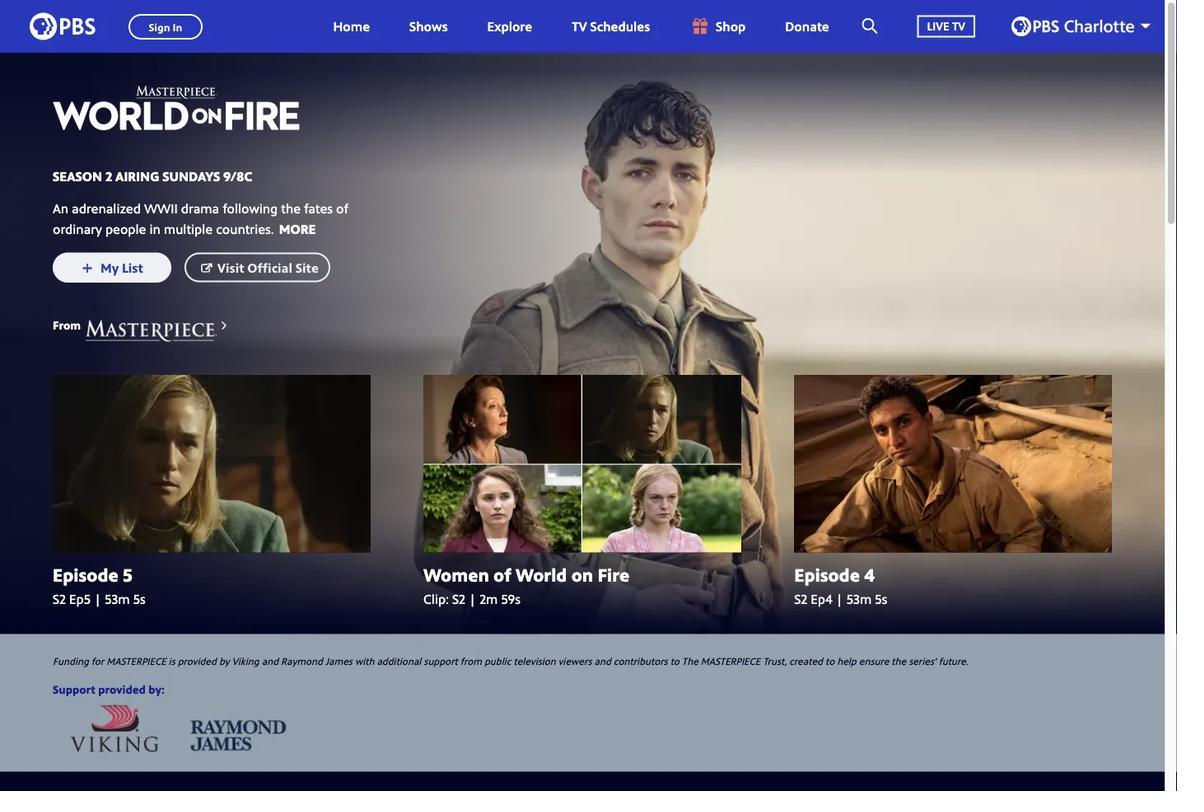 Task type: describe. For each thing, give the bounding box(es) containing it.
support
[[424, 654, 458, 668]]

women of world on fire link
[[424, 562, 742, 587]]

from
[[461, 654, 482, 668]]

more
[[279, 220, 316, 237]]

women
[[424, 562, 489, 587]]

viking
[[232, 654, 259, 668]]

live
[[928, 18, 950, 34]]

1 vertical spatial provided
[[98, 681, 146, 697]]

additional
[[377, 654, 421, 668]]

funding for masterpiece is provided by viking and raymond james with additional support from public television viewers and contributors to the masterpiece trust, created to help ensure the series' future.
[[53, 654, 969, 668]]

with
[[355, 654, 375, 668]]

viking image
[[66, 704, 163, 752]]

season 2 airing sundays 9/8c
[[53, 167, 252, 185]]

shows
[[410, 17, 448, 35]]

2 masterpiece from the left
[[701, 654, 761, 668]]

ep5
[[69, 590, 91, 607]]

adrenalized
[[72, 199, 141, 217]]

episode 4 link
[[795, 562, 1113, 587]]

fates
[[304, 199, 333, 217]]

of inside an adrenalized wwii drama following the fates of ordinary people in multiple countries.
[[336, 199, 349, 217]]

fire
[[598, 562, 630, 587]]

episode 5 link
[[53, 562, 371, 587]]

0 horizontal spatial tv
[[572, 17, 587, 35]]

drama
[[181, 199, 219, 217]]

is
[[169, 654, 175, 668]]

2
[[105, 167, 112, 185]]

video thumbnail: world on fire women of world on fire image
[[424, 375, 742, 553]]

support
[[53, 681, 95, 697]]

1 and from the left
[[262, 654, 279, 668]]

contributors
[[614, 654, 668, 668]]

women of world on fire clip: s2 | 2m 59s
[[424, 562, 630, 607]]

clip:
[[424, 590, 449, 607]]

masterpiece image
[[86, 309, 218, 342]]

countries.
[[216, 220, 274, 237]]

in
[[150, 220, 161, 237]]

episode 5 s2 ep5 | 53m 5s
[[53, 562, 146, 607]]

search image
[[863, 18, 878, 34]]

viewers
[[559, 654, 592, 668]]

donate
[[786, 17, 830, 35]]

an
[[53, 199, 68, 217]]

video thumbnail: world on fire episode 5 image
[[53, 375, 371, 553]]

shows link
[[393, 0, 465, 53]]

by:
[[148, 681, 165, 697]]

s2 inside women of world on fire clip: s2 | 2m 59s
[[453, 590, 466, 607]]

episode for episode 5
[[53, 562, 118, 587]]

tv schedules
[[572, 17, 650, 35]]

series'
[[909, 654, 937, 668]]

53m for 5
[[105, 590, 130, 607]]

of inside women of world on fire clip: s2 | 2m 59s
[[494, 562, 512, 587]]

explore link
[[471, 0, 549, 53]]



Task type: locate. For each thing, give the bounding box(es) containing it.
3 | from the left
[[836, 590, 844, 607]]

explore
[[488, 17, 533, 35]]

of right fates at the left of page
[[336, 199, 349, 217]]

episode inside episode 5 s2 ep5 | 53m 5s
[[53, 562, 118, 587]]

1 53m from the left
[[105, 590, 130, 607]]

pbs image
[[30, 8, 96, 45]]

| inside episode 5 s2 ep5 | 53m 5s
[[94, 590, 102, 607]]

following
[[223, 199, 278, 217]]

the
[[281, 199, 301, 217], [892, 654, 907, 668]]

1 5s from the left
[[133, 590, 146, 607]]

the up the more
[[281, 199, 301, 217]]

episode for episode 4
[[795, 562, 860, 587]]

multiple
[[164, 220, 213, 237]]

5s for 5
[[133, 590, 146, 607]]

0 horizontal spatial masterpiece
[[107, 654, 166, 668]]

9/8c
[[223, 167, 252, 185]]

53m
[[105, 590, 130, 607], [847, 590, 872, 607]]

future.
[[939, 654, 969, 668]]

0 horizontal spatial 5s
[[133, 590, 146, 607]]

1 vertical spatial of
[[494, 562, 512, 587]]

ensure
[[859, 654, 890, 668]]

s2 right clip:
[[453, 590, 466, 607]]

s2 inside episode 4 s2 ep4 | 53m 5s
[[795, 590, 808, 607]]

wwii
[[144, 199, 178, 217]]

television
[[514, 654, 556, 668]]

season
[[53, 167, 102, 185]]

| for episode 4
[[836, 590, 844, 607]]

0 horizontal spatial the
[[281, 199, 301, 217]]

episode
[[53, 562, 118, 587], [795, 562, 860, 587]]

created
[[790, 654, 823, 668]]

53m down 4
[[847, 590, 872, 607]]

and right viewers
[[595, 654, 611, 668]]

public
[[485, 654, 511, 668]]

video thumbnail: world on fire episode 4 image
[[795, 375, 1113, 553]]

2 s2 from the left
[[453, 590, 466, 607]]

5s inside episode 5 s2 ep5 | 53m 5s
[[133, 590, 146, 607]]

0 horizontal spatial to
[[671, 654, 680, 668]]

1 horizontal spatial provided
[[178, 654, 217, 668]]

s2
[[53, 590, 66, 607], [453, 590, 466, 607], [795, 590, 808, 607]]

1 horizontal spatial 53m
[[847, 590, 872, 607]]

to
[[671, 654, 680, 668], [826, 654, 835, 668]]

tv right the live
[[953, 18, 966, 34]]

53m inside episode 5 s2 ep5 | 53m 5s
[[105, 590, 130, 607]]

home link
[[317, 0, 387, 53]]

0 horizontal spatial |
[[94, 590, 102, 607]]

2 horizontal spatial s2
[[795, 590, 808, 607]]

trust,
[[763, 654, 787, 668]]

1 horizontal spatial to
[[826, 654, 835, 668]]

1 masterpiece from the left
[[107, 654, 166, 668]]

2m
[[480, 590, 498, 607]]

s2 left "ep5"
[[53, 590, 66, 607]]

s2 for episode 4
[[795, 590, 808, 607]]

s2 inside episode 5 s2 ep5 | 53m 5s
[[53, 590, 66, 607]]

s2 left the ep4
[[795, 590, 808, 607]]

by
[[219, 654, 230, 668]]

raymond
[[281, 654, 323, 668]]

tv
[[572, 17, 587, 35], [953, 18, 966, 34]]

live tv link
[[901, 0, 992, 53]]

1 s2 from the left
[[53, 590, 66, 607]]

| inside episode 4 s2 ep4 | 53m 5s
[[836, 590, 844, 607]]

airing
[[115, 167, 159, 185]]

1 to from the left
[[671, 654, 680, 668]]

tv schedules link
[[556, 0, 667, 53]]

more button
[[274, 218, 321, 239]]

home
[[333, 17, 370, 35]]

2 5s from the left
[[876, 590, 888, 607]]

sundays
[[163, 167, 220, 185]]

2 and from the left
[[595, 654, 611, 668]]

1 horizontal spatial episode
[[795, 562, 860, 587]]

2 | from the left
[[469, 590, 477, 607]]

episode up the ep4
[[795, 562, 860, 587]]

donate link
[[769, 0, 846, 53]]

1 | from the left
[[94, 590, 102, 607]]

help
[[838, 654, 857, 668]]

0 vertical spatial the
[[281, 199, 301, 217]]

5
[[123, 562, 133, 587]]

1 horizontal spatial masterpiece
[[701, 654, 761, 668]]

5s
[[133, 590, 146, 607], [876, 590, 888, 607]]

world on fire image
[[0, 53, 1165, 708], [53, 79, 300, 141]]

53m inside episode 4 s2 ep4 | 53m 5s
[[847, 590, 872, 607]]

2 to from the left
[[826, 654, 835, 668]]

5s right "ep5"
[[133, 590, 146, 607]]

59s
[[501, 590, 521, 607]]

0 vertical spatial of
[[336, 199, 349, 217]]

ordinary
[[53, 220, 102, 237]]

shop
[[716, 17, 746, 35]]

pbs charlotte image
[[1012, 16, 1135, 36]]

raymond james image
[[190, 704, 286, 752]]

support provided by:
[[53, 681, 165, 697]]

0 horizontal spatial episode
[[53, 562, 118, 587]]

1 horizontal spatial tv
[[953, 18, 966, 34]]

| inside women of world on fire clip: s2 | 2m 59s
[[469, 590, 477, 607]]

0 horizontal spatial s2
[[53, 590, 66, 607]]

masterpiece right the "the" at the right bottom of the page
[[701, 654, 761, 668]]

provided
[[178, 654, 217, 668], [98, 681, 146, 697]]

the inside an adrenalized wwii drama following the fates of ordinary people in multiple countries.
[[281, 199, 301, 217]]

1 horizontal spatial the
[[892, 654, 907, 668]]

and right "viking"
[[262, 654, 279, 668]]

live tv
[[928, 18, 966, 34]]

53m for 4
[[847, 590, 872, 607]]

s2 for episode 5
[[53, 590, 66, 607]]

provided left by:
[[98, 681, 146, 697]]

0 horizontal spatial of
[[336, 199, 349, 217]]

1 horizontal spatial of
[[494, 562, 512, 587]]

1 vertical spatial the
[[892, 654, 907, 668]]

5s inside episode 4 s2 ep4 | 53m 5s
[[876, 590, 888, 607]]

| for episode 5
[[94, 590, 102, 607]]

episode up "ep5"
[[53, 562, 118, 587]]

1 horizontal spatial and
[[595, 654, 611, 668]]

from
[[53, 317, 81, 333]]

1 horizontal spatial s2
[[453, 590, 466, 607]]

people
[[105, 220, 146, 237]]

2 episode from the left
[[795, 562, 860, 587]]

tv left schedules
[[572, 17, 587, 35]]

to left help
[[826, 654, 835, 668]]

james
[[325, 654, 353, 668]]

the left series'
[[892, 654, 907, 668]]

2 horizontal spatial |
[[836, 590, 844, 607]]

|
[[94, 590, 102, 607], [469, 590, 477, 607], [836, 590, 844, 607]]

world
[[516, 562, 567, 587]]

episode inside episode 4 s2 ep4 | 53m 5s
[[795, 562, 860, 587]]

1 horizontal spatial 5s
[[876, 590, 888, 607]]

to left the "the" at the right bottom of the page
[[671, 654, 680, 668]]

3 s2 from the left
[[795, 590, 808, 607]]

for
[[91, 654, 104, 668]]

provided right is
[[178, 654, 217, 668]]

0 horizontal spatial provided
[[98, 681, 146, 697]]

on
[[572, 562, 594, 587]]

0 horizontal spatial and
[[262, 654, 279, 668]]

masterpiece up by:
[[107, 654, 166, 668]]

of up 59s
[[494, 562, 512, 587]]

of
[[336, 199, 349, 217], [494, 562, 512, 587]]

funding
[[53, 654, 89, 668]]

schedules
[[591, 17, 650, 35]]

5s for 4
[[876, 590, 888, 607]]

5s right the ep4
[[876, 590, 888, 607]]

2 53m from the left
[[847, 590, 872, 607]]

shop link
[[673, 0, 763, 53]]

| right the ep4
[[836, 590, 844, 607]]

0 vertical spatial provided
[[178, 654, 217, 668]]

| right "ep5"
[[94, 590, 102, 607]]

53m down 5 at the left bottom of the page
[[105, 590, 130, 607]]

ep4
[[811, 590, 833, 607]]

0 horizontal spatial 53m
[[105, 590, 130, 607]]

the
[[682, 654, 699, 668]]

and
[[262, 654, 279, 668], [595, 654, 611, 668]]

4
[[865, 562, 875, 587]]

an adrenalized wwii drama following the fates of ordinary people in multiple countries.
[[53, 199, 349, 237]]

masterpiece
[[107, 654, 166, 668], [701, 654, 761, 668]]

episode 4 s2 ep4 | 53m 5s
[[795, 562, 888, 607]]

1 horizontal spatial |
[[469, 590, 477, 607]]

1 episode from the left
[[53, 562, 118, 587]]

| left 2m at the left of the page
[[469, 590, 477, 607]]



Task type: vqa. For each thing, say whether or not it's contained in the screenshot.
'For Your Home' image on the right of page
no



